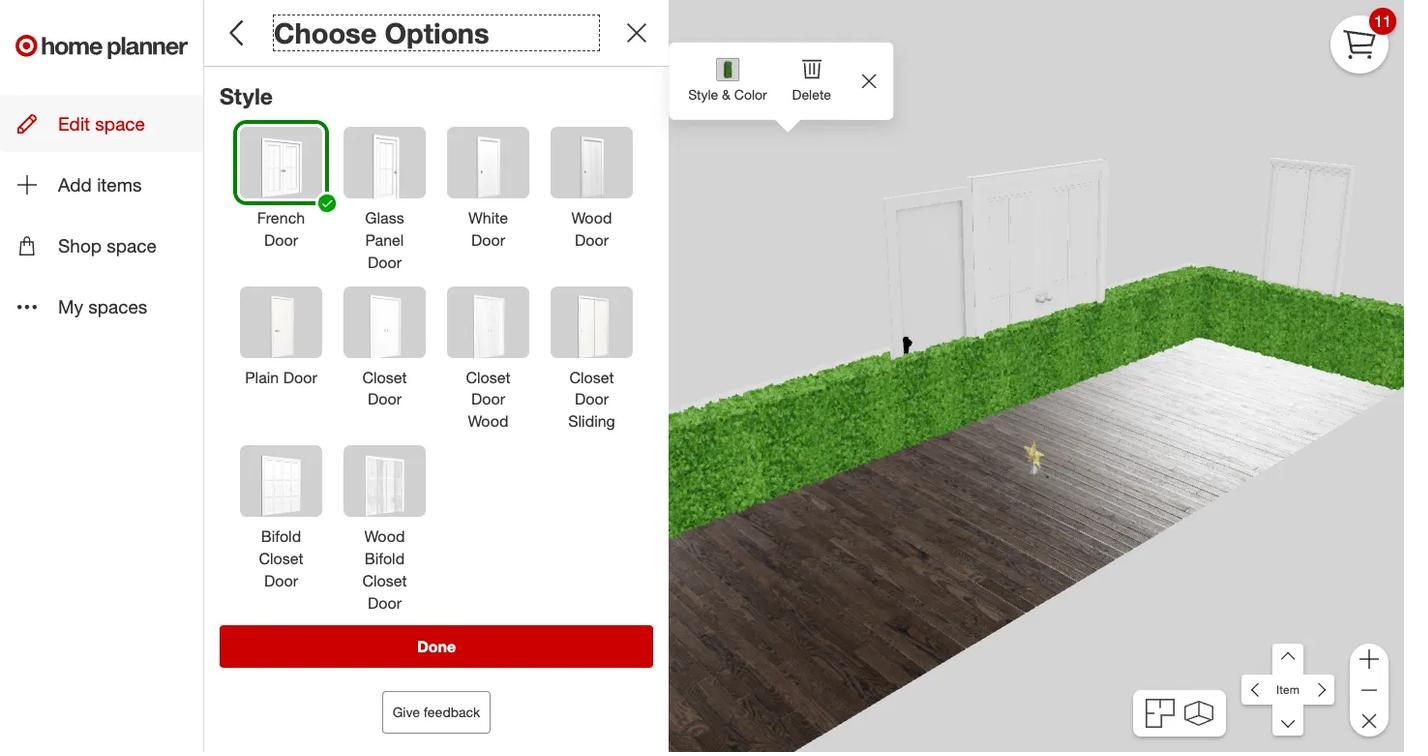Task type: locate. For each thing, give the bounding box(es) containing it.
door for closet door
[[368, 389, 402, 409]]

door inside white door
[[471, 230, 505, 250]]

wood inside the wood bifold closet door
[[364, 527, 405, 546]]

my spaces
[[58, 296, 147, 318]]

glass
[[365, 208, 404, 227]]

1 horizontal spatial style
[[688, 86, 718, 102]]

wood door
[[572, 208, 612, 250]]

door
[[264, 230, 298, 250], [471, 230, 505, 250], [575, 230, 609, 250], [368, 252, 402, 272], [283, 367, 317, 387], [368, 389, 402, 409], [471, 389, 505, 409], [575, 389, 609, 409], [264, 571, 298, 590], [368, 593, 402, 612]]

choose
[[274, 15, 377, 50]]

closet inside closet door sliding
[[570, 367, 614, 387]]

1 horizontal spatial bifold
[[365, 549, 405, 568]]

door for white door
[[471, 230, 505, 250]]

french door
[[257, 208, 305, 250]]

wood bifold closet door
[[362, 527, 407, 612]]

space
[[95, 112, 145, 135], [107, 235, 157, 257]]

move asset south by 6" image
[[1273, 705, 1304, 736]]

wood inside closet door wood
[[468, 412, 509, 431]]

wood for wood bifold closet door
[[364, 527, 405, 546]]

edit space
[[58, 112, 145, 135]]

spaces
[[88, 296, 147, 318]]

closet door wood
[[466, 367, 511, 431]]

choose options
[[274, 15, 489, 50]]

move asset west by 6" image
[[1242, 674, 1273, 705]]

0 horizontal spatial style
[[220, 83, 273, 110]]

style
[[220, 83, 273, 110], [688, 86, 718, 102]]

2 vertical spatial wood
[[364, 527, 405, 546]]

closet for closet door sliding
[[570, 367, 614, 387]]

door for wood door
[[575, 230, 609, 250]]

door inside the wood bifold closet door
[[368, 593, 402, 612]]

panel
[[365, 230, 404, 250]]

1 vertical spatial wood
[[468, 412, 509, 431]]

closet
[[362, 367, 407, 387], [466, 367, 511, 387], [570, 367, 614, 387], [259, 549, 303, 568], [362, 571, 407, 590]]

1 vertical spatial space
[[107, 235, 157, 257]]

style inside button
[[688, 86, 718, 102]]

bifold closet door
[[259, 527, 303, 590]]

space right shop
[[107, 235, 157, 257]]

shop space
[[58, 235, 157, 257]]

closet for closet door wood
[[466, 367, 511, 387]]

0 horizontal spatial wood
[[364, 527, 405, 546]]

door inside glass panel door
[[368, 252, 402, 272]]

delete
[[792, 86, 831, 102]]

style for style & color
[[688, 86, 718, 102]]

wood
[[572, 208, 612, 227], [468, 412, 509, 431], [364, 527, 405, 546]]

2 horizontal spatial wood
[[572, 208, 612, 227]]

0 vertical spatial space
[[95, 112, 145, 135]]

0 vertical spatial wood
[[572, 208, 612, 227]]

11 button
[[1331, 8, 1397, 74]]

0 horizontal spatial bifold
[[261, 527, 301, 546]]

door inside closet door wood
[[471, 389, 505, 409]]

delete button
[[779, 42, 845, 116]]

door for closet door wood
[[471, 389, 505, 409]]

edit
[[58, 112, 90, 135]]

items
[[97, 173, 142, 196]]

top view button icon image
[[1146, 699, 1175, 728]]

door inside "closet door"
[[368, 389, 402, 409]]

0 vertical spatial bifold
[[261, 527, 301, 546]]

bifold
[[261, 527, 301, 546], [365, 549, 405, 568]]

door inside wood door
[[575, 230, 609, 250]]

color
[[734, 86, 767, 102]]

space right edit
[[95, 112, 145, 135]]

move asset east by 6" image
[[1304, 674, 1335, 705]]

space for edit space
[[95, 112, 145, 135]]

white door
[[468, 208, 508, 250]]

french
[[257, 208, 305, 227]]

1 vertical spatial bifold
[[365, 549, 405, 568]]

1 horizontal spatial wood
[[468, 412, 509, 431]]

shop
[[58, 235, 102, 257]]

door inside french door
[[264, 230, 298, 250]]

bifold inside the wood bifold closet door
[[365, 549, 405, 568]]

door inside closet door sliding
[[575, 389, 609, 409]]



Task type: vqa. For each thing, say whether or not it's contained in the screenshot.
Door corresponding to Closet Door Wood
yes



Task type: describe. For each thing, give the bounding box(es) containing it.
give feedback
[[393, 704, 480, 721]]

bifold inside bifold closet door
[[261, 527, 301, 546]]

feedback
[[424, 704, 480, 721]]

closet door
[[362, 367, 407, 409]]

add
[[58, 173, 92, 196]]

white
[[468, 208, 508, 227]]

edit space button
[[0, 95, 203, 152]]

door inside bifold closet door
[[264, 571, 298, 590]]

add items button
[[0, 156, 203, 213]]

sliding
[[568, 412, 615, 431]]

&
[[722, 86, 731, 102]]

closet for closet door
[[362, 367, 407, 387]]

my
[[58, 296, 83, 318]]

glass panel door
[[365, 208, 404, 272]]

done button
[[220, 626, 653, 668]]

door for closet door sliding
[[575, 389, 609, 409]]

closet door sliding
[[568, 367, 615, 431]]

move asset north by 6" image
[[1273, 644, 1304, 675]]

door for plain door
[[283, 367, 317, 387]]

style & color
[[688, 86, 767, 102]]

done
[[417, 637, 456, 657]]

style & color button
[[677, 42, 779, 120]]

give
[[393, 704, 420, 721]]

door for french door
[[264, 230, 298, 250]]

space for shop space
[[107, 235, 157, 257]]

shop space button
[[0, 217, 203, 274]]

style for style
[[220, 83, 273, 110]]

plain door
[[245, 367, 317, 387]]

11
[[1375, 11, 1392, 31]]

home planner landing page image
[[15, 15, 188, 77]]

options
[[385, 15, 489, 50]]

plain
[[245, 367, 279, 387]]

my spaces button
[[0, 278, 203, 335]]

wood for wood door
[[572, 208, 612, 227]]

front view button icon image
[[1184, 700, 1213, 726]]

give feedback button
[[382, 692, 491, 734]]

item
[[1277, 682, 1300, 697]]

add items
[[58, 173, 142, 196]]



